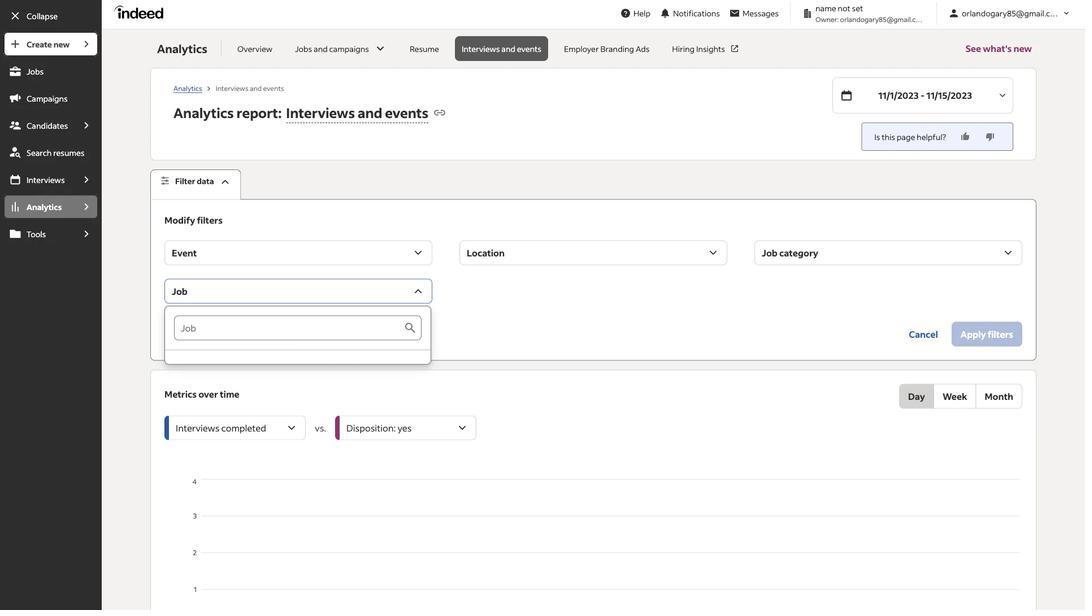Task type: vqa. For each thing, say whether or not it's contained in the screenshot.
"new"
yes



Task type: locate. For each thing, give the bounding box(es) containing it.
help
[[634, 8, 651, 18]]

0 vertical spatial jobs
[[295, 44, 312, 54]]

0 horizontal spatial orlandogary85@gmail.com
[[841, 15, 926, 23]]

name not set owner: orlandogary85@gmail.com element
[[798, 2, 930, 24]]

menu bar containing create new
[[0, 32, 102, 611]]

jobs
[[295, 44, 312, 54], [27, 66, 44, 76]]

messages link
[[725, 3, 784, 24]]

orlandogary85@gmail.com
[[962, 8, 1063, 18], [841, 15, 926, 23]]

Job field
[[174, 316, 404, 341]]

filters inside button
[[201, 329, 227, 340]]

filters right all
[[201, 329, 227, 340]]

and
[[314, 44, 328, 54], [502, 44, 516, 54], [250, 84, 262, 92], [358, 104, 383, 121]]

helpful?
[[917, 132, 947, 142]]

0 horizontal spatial interviews and events
[[216, 84, 284, 92]]

report:
[[237, 104, 282, 121]]

1 vertical spatial job
[[172, 286, 188, 297]]

2 vertical spatial events
[[385, 104, 429, 121]]

orlandogary85@gmail.com up 'see what's new'
[[962, 8, 1063, 18]]

interviews
[[462, 44, 500, 54], [216, 84, 249, 92], [286, 104, 355, 121], [27, 175, 65, 185]]

orlandogary85@gmail.com down set
[[841, 15, 926, 23]]

jobs inside jobs and campaigns button
[[295, 44, 312, 54]]

region
[[165, 477, 1023, 611]]

what's
[[984, 43, 1012, 54]]

name
[[816, 3, 837, 13]]

0 horizontal spatial new
[[54, 39, 70, 49]]

notifications button
[[655, 1, 725, 26]]

analytics link
[[174, 84, 202, 93], [3, 195, 75, 219]]

1 horizontal spatial job
[[762, 247, 778, 259]]

candidates link
[[3, 113, 75, 138]]

hiring
[[673, 44, 695, 54]]

job
[[762, 247, 778, 259], [172, 286, 188, 297]]

1 vertical spatial interviews and events
[[216, 84, 284, 92]]

filter data
[[175, 176, 214, 186]]

jobs down create new link
[[27, 66, 44, 76]]

1 vertical spatial jobs
[[27, 66, 44, 76]]

0 vertical spatial events
[[517, 44, 542, 54]]

0 vertical spatial job
[[762, 247, 778, 259]]

this page is not helpful image
[[985, 131, 996, 142]]

location button
[[460, 241, 728, 266]]

modify
[[165, 214, 195, 226]]

category
[[780, 247, 819, 259]]

not
[[838, 3, 851, 13]]

new right create
[[54, 39, 70, 49]]

1 horizontal spatial analytics link
[[174, 84, 202, 93]]

new right what's
[[1014, 43, 1033, 54]]

over
[[199, 389, 218, 400]]

filters right modify
[[197, 214, 223, 226]]

filter data button
[[150, 170, 241, 200]]

month
[[985, 391, 1014, 402]]

resume
[[410, 44, 439, 54]]

analytics
[[157, 41, 207, 56], [174, 84, 202, 92], [174, 104, 234, 121], [27, 202, 62, 212]]

and inside button
[[314, 44, 328, 54]]

tools
[[27, 229, 46, 239]]

search resumes link
[[3, 140, 99, 165]]

events left employer
[[517, 44, 542, 54]]

events up report:
[[263, 84, 284, 92]]

campaigns
[[329, 44, 369, 54]]

1 horizontal spatial new
[[1014, 43, 1033, 54]]

jobs for jobs
[[27, 66, 44, 76]]

job down "event"
[[172, 286, 188, 297]]

menu bar
[[0, 32, 102, 611]]

1 vertical spatial analytics link
[[3, 195, 75, 219]]

interviews and events
[[462, 44, 542, 54], [216, 84, 284, 92]]

overview
[[237, 44, 273, 54]]

job for job
[[172, 286, 188, 297]]

jobs for jobs and campaigns
[[295, 44, 312, 54]]

0 horizontal spatial events
[[263, 84, 284, 92]]

jobs link
[[3, 59, 99, 84]]

jobs inside jobs link
[[27, 66, 44, 76]]

employer
[[564, 44, 599, 54]]

2 horizontal spatial events
[[517, 44, 542, 54]]

job left category
[[762, 247, 778, 259]]

0 horizontal spatial job
[[172, 286, 188, 297]]

events left "show shareable url" icon
[[385, 104, 429, 121]]

1 horizontal spatial jobs
[[295, 44, 312, 54]]

campaigns link
[[3, 86, 99, 111]]

0 vertical spatial interviews and events
[[462, 44, 542, 54]]

job list box
[[165, 307, 431, 364]]

1 vertical spatial events
[[263, 84, 284, 92]]

filters
[[197, 214, 223, 226], [201, 329, 227, 340]]

0 horizontal spatial jobs
[[27, 66, 44, 76]]

indeed home image
[[114, 5, 169, 19]]

employer branding ads link
[[558, 36, 657, 61]]

see what's new button
[[966, 29, 1033, 68]]

events
[[517, 44, 542, 54], [263, 84, 284, 92], [385, 104, 429, 121]]

jobs and campaigns button
[[288, 36, 394, 61]]

new
[[54, 39, 70, 49], [1014, 43, 1033, 54]]

notifications
[[673, 8, 720, 18]]

is
[[875, 132, 881, 142]]

collapse
[[27, 11, 58, 21]]

jobs left campaigns
[[295, 44, 312, 54]]

1 vertical spatial filters
[[201, 329, 227, 340]]

metrics
[[165, 389, 197, 400]]

1 horizontal spatial orlandogary85@gmail.com
[[962, 8, 1063, 18]]

metrics over time
[[165, 389, 240, 400]]

this
[[882, 132, 896, 142]]



Task type: describe. For each thing, give the bounding box(es) containing it.
insights
[[697, 44, 725, 54]]

help button
[[616, 3, 655, 24]]

0 vertical spatial filters
[[197, 214, 223, 226]]

show shareable url image
[[433, 106, 447, 120]]

jobs and campaigns
[[295, 44, 369, 54]]

event button
[[165, 241, 433, 266]]

0 horizontal spatial analytics link
[[3, 195, 75, 219]]

orlandogary85@gmail.com inside dropdown button
[[962, 8, 1063, 18]]

set
[[852, 3, 864, 13]]

analytics report: interviews and events
[[174, 104, 429, 121]]

search
[[27, 148, 52, 158]]

candidates
[[27, 120, 68, 131]]

interviews and events link
[[455, 36, 548, 61]]

interviews link
[[3, 167, 75, 192]]

job button
[[165, 279, 433, 304]]

hiring insights
[[673, 44, 725, 54]]

overview link
[[231, 36, 279, 61]]

time
[[220, 389, 240, 400]]

week
[[943, 391, 968, 402]]

11/1/2023 - 11/15/2023
[[879, 90, 973, 101]]

11/1/2023
[[879, 90, 919, 101]]

1 horizontal spatial interviews and events
[[462, 44, 542, 54]]

day
[[909, 391, 926, 402]]

clear
[[165, 329, 187, 340]]

interviews and events button
[[282, 100, 429, 125]]

orlandogary85@gmail.com button
[[944, 3, 1077, 24]]

clear all filters button
[[165, 322, 227, 347]]

this page is helpful image
[[960, 131, 972, 142]]

see what's new
[[966, 43, 1033, 54]]

analytics inside 'analytics' link
[[27, 202, 62, 212]]

clear all filters
[[165, 329, 227, 340]]

name not set owner: orlandogary85@gmail.com
[[816, 3, 926, 23]]

0 vertical spatial analytics link
[[174, 84, 202, 93]]

see
[[966, 43, 982, 54]]

interviews inside menu bar
[[27, 175, 65, 185]]

event
[[172, 247, 197, 259]]

collapse button
[[3, 3, 99, 28]]

employer branding ads
[[564, 44, 650, 54]]

orlandogary85@gmail.com inside name not set owner: orlandogary85@gmail.com
[[841, 15, 926, 23]]

branding
[[601, 44, 634, 54]]

job category button
[[755, 241, 1023, 266]]

job for job category
[[762, 247, 778, 259]]

modify filters
[[165, 214, 223, 226]]

search resumes
[[27, 148, 85, 158]]

-
[[921, 90, 925, 101]]

location
[[467, 247, 505, 259]]

new inside menu bar
[[54, 39, 70, 49]]

1 horizontal spatial events
[[385, 104, 429, 121]]

hiring insights link
[[666, 36, 747, 61]]

ads
[[636, 44, 650, 54]]

cancel
[[909, 329, 939, 340]]

owner:
[[816, 15, 839, 23]]

data
[[197, 176, 214, 186]]

filter
[[175, 176, 195, 186]]

create new
[[27, 39, 70, 49]]

resumes
[[53, 148, 85, 158]]

vs.
[[315, 422, 326, 434]]

resume link
[[403, 36, 446, 61]]

all
[[189, 329, 199, 340]]

messages
[[743, 8, 779, 18]]

is this page helpful?
[[875, 132, 947, 142]]

campaigns
[[27, 93, 68, 103]]

events inside interviews and events link
[[517, 44, 542, 54]]

create
[[27, 39, 52, 49]]

tools link
[[3, 222, 75, 247]]

page
[[897, 132, 916, 142]]

cancel button
[[900, 322, 948, 347]]

create new link
[[3, 32, 75, 57]]

11/15/2023
[[927, 90, 973, 101]]

job category
[[762, 247, 819, 259]]

new inside 'button'
[[1014, 43, 1033, 54]]



